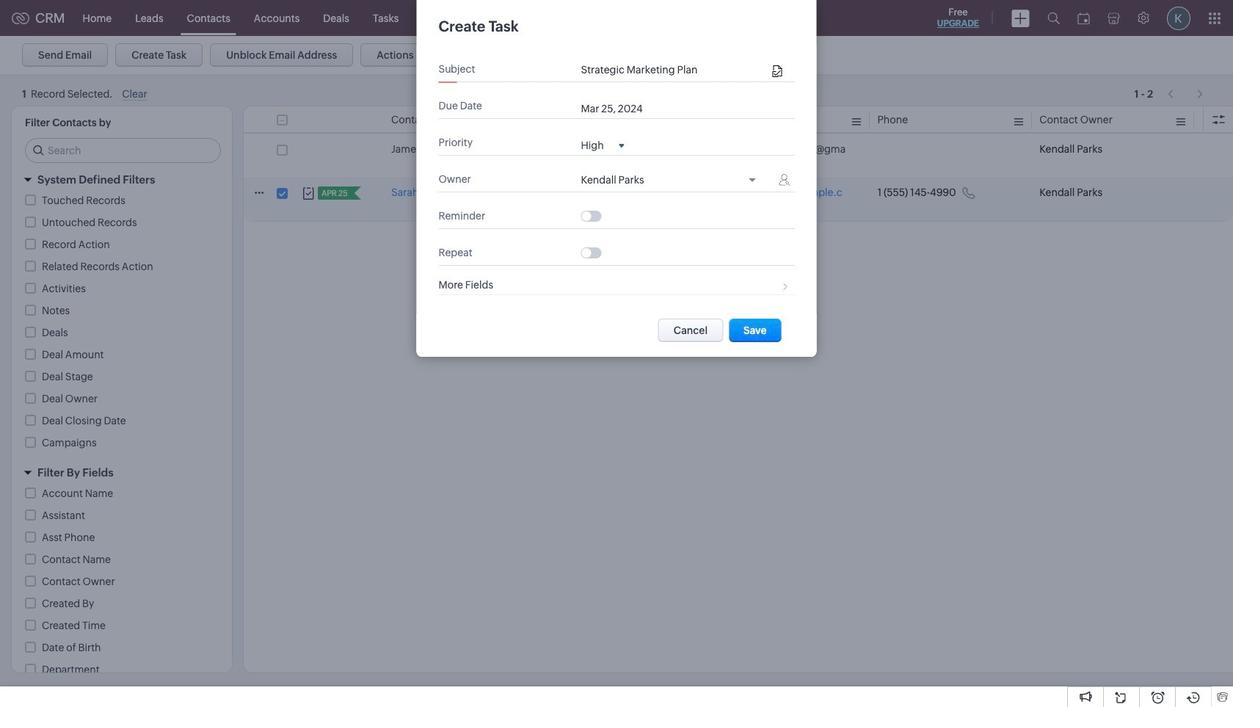 Task type: describe. For each thing, give the bounding box(es) containing it.
subject name lookup image
[[773, 65, 782, 78]]

MMM d, yyyy text field
[[581, 103, 662, 115]]



Task type: locate. For each thing, give the bounding box(es) containing it.
Search text field
[[26, 139, 220, 162]]

1 navigation from the top
[[1161, 80, 1212, 101]]

navigation
[[1161, 80, 1212, 101], [1161, 83, 1212, 104]]

row group
[[244, 135, 1234, 222]]

None field
[[581, 139, 625, 151], [581, 174, 763, 188], [581, 139, 625, 151], [581, 174, 763, 188]]

logo image
[[12, 12, 29, 24]]

2 navigation from the top
[[1161, 83, 1212, 104]]

None button
[[659, 319, 723, 342]]

None submit
[[729, 319, 782, 342]]

None text field
[[581, 64, 769, 76]]



Task type: vqa. For each thing, say whether or not it's contained in the screenshot.
Subject Name Lookup icon
yes



